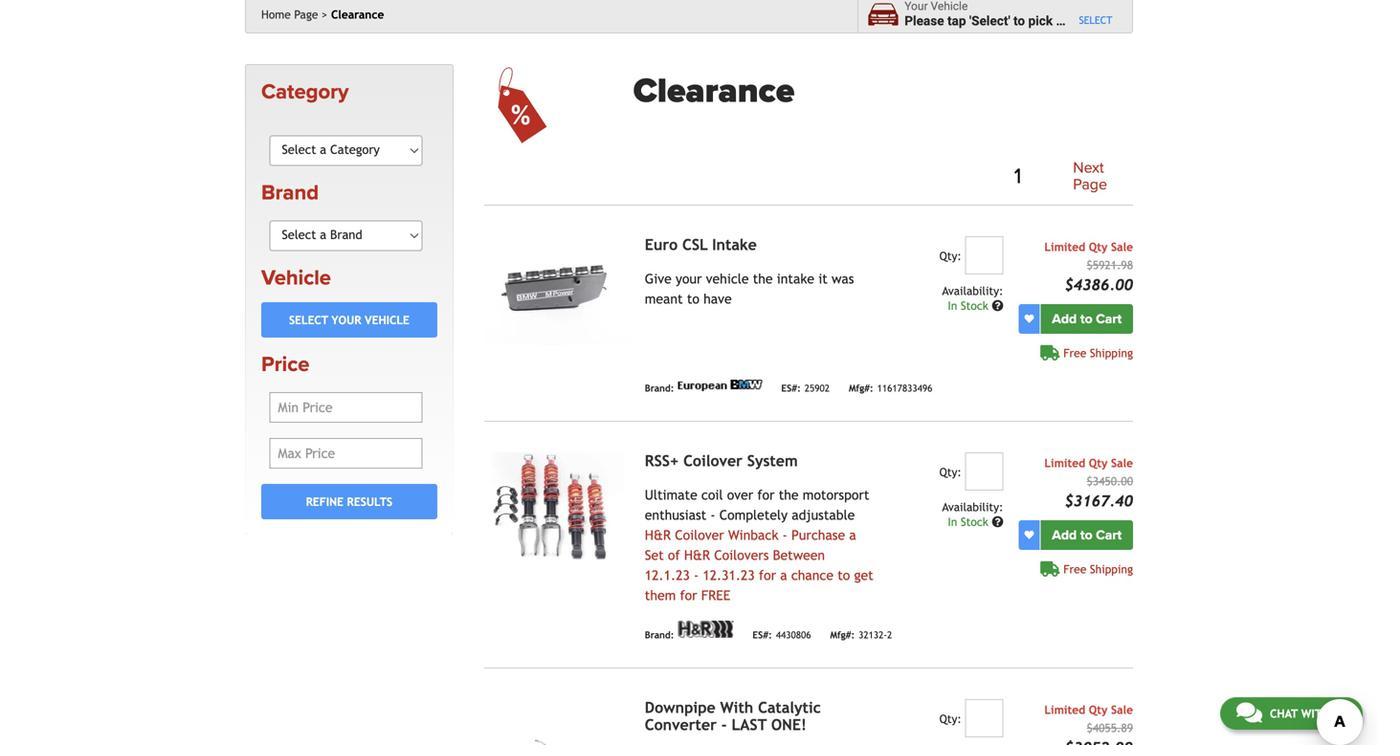 Task type: describe. For each thing, give the bounding box(es) containing it.
euro csl intake
[[645, 236, 757, 254]]

2 vertical spatial a
[[780, 568, 787, 584]]

meant
[[645, 292, 683, 307]]

page for next
[[1073, 176, 1107, 194]]

es#4430806 - 32132-2 - rss+ coilover system - ultimate coil over for the motorsport enthusiast - completely adjustable - h&r - audi image
[[484, 453, 630, 562]]

price
[[261, 352, 309, 377]]

add for $4386.00
[[1052, 311, 1077, 328]]

stock for $3167.40
[[961, 516, 989, 529]]

coilover inside ultimate coil over for the motorsport enthusiast - completely adjustable h&r coilover winback - purchase a set of h&r coilovers between 12.1.23 - 12.31.23 for a chance to get them for free
[[675, 528, 724, 543]]

stock for $4386.00
[[961, 299, 989, 313]]

please tap 'select' to pick a vehicle
[[905, 13, 1108, 29]]

3 qty: from the top
[[939, 713, 962, 726]]

1 horizontal spatial vehicle
[[1066, 13, 1108, 29]]

pick
[[1028, 13, 1053, 29]]

32132-
[[859, 630, 887, 641]]

12.1.23
[[645, 568, 690, 584]]

them
[[645, 588, 676, 604]]

'select'
[[969, 13, 1010, 29]]

25902
[[805, 383, 830, 394]]

vehicle inside select your vehicle link
[[365, 313, 409, 327]]

motorsport
[[803, 488, 869, 503]]

Max Price number field
[[269, 439, 422, 469]]

add to wish list image
[[1025, 315, 1034, 324]]

next
[[1073, 159, 1104, 177]]

1
[[1014, 163, 1021, 189]]

chat with us
[[1270, 707, 1347, 721]]

cart for $4386.00
[[1096, 311, 1122, 328]]

to inside give your vehicle the intake it was meant to have
[[687, 292, 700, 307]]

refine results link
[[261, 484, 437, 520]]

to down $4386.00
[[1080, 311, 1093, 328]]

es#: for intake
[[781, 383, 801, 394]]

qty for $4386.00
[[1089, 240, 1108, 254]]

free
[[701, 588, 731, 604]]

add to wish list image
[[1025, 531, 1034, 540]]

completely
[[719, 508, 788, 523]]

0 horizontal spatial h&r
[[645, 528, 671, 543]]

euro
[[645, 236, 678, 254]]

brand: for rss+
[[645, 630, 674, 641]]

Min Price number field
[[269, 393, 422, 423]]

sale for $4386.00
[[1111, 240, 1133, 254]]

downpipe
[[645, 699, 716, 717]]

1 horizontal spatial h&r
[[684, 548, 710, 563]]

qty: for $4386.00
[[939, 250, 962, 263]]

csl
[[682, 236, 708, 254]]

ultimate
[[645, 488, 697, 503]]

one!
[[771, 717, 807, 734]]

intake
[[712, 236, 757, 254]]

between
[[773, 548, 825, 563]]

us
[[1333, 707, 1347, 721]]

category
[[261, 79, 349, 105]]

downpipe with catalytic converter - last one! link
[[645, 699, 821, 734]]

in for $3167.40
[[948, 516, 957, 529]]

home
[[261, 8, 291, 21]]

please
[[905, 13, 944, 29]]

in stock for $3167.40
[[948, 516, 992, 529]]

question circle image for $4386.00
[[992, 300, 1003, 312]]

1 link
[[1003, 161, 1033, 192]]

comments image
[[1236, 702, 1262, 725]]

the inside ultimate coil over for the motorsport enthusiast - completely adjustable h&r coilover winback - purchase a set of h&r coilovers between 12.1.23 - 12.31.23 for a chance to get them for free
[[779, 488, 799, 503]]

0 vertical spatial a
[[1056, 13, 1063, 29]]

question circle image for $3167.40
[[992, 517, 1003, 528]]

shipping for $3167.40
[[1090, 563, 1133, 576]]

11617833496
[[877, 383, 933, 394]]

$4386.00
[[1065, 276, 1133, 294]]

set
[[645, 548, 664, 563]]

get
[[854, 568, 874, 584]]

with
[[1301, 707, 1330, 721]]

add to cart for $3167.40
[[1052, 528, 1122, 544]]

- right 12.1.23
[[694, 568, 699, 584]]

shipping for $4386.00
[[1090, 347, 1133, 360]]

brand
[[261, 180, 319, 206]]

- up between
[[783, 528, 787, 543]]

12.31.23
[[703, 568, 755, 584]]

rss+ coilover system link
[[645, 452, 798, 470]]

2 vertical spatial for
[[680, 588, 697, 604]]

$3167.40
[[1065, 493, 1133, 510]]

downpipe with catalytic converter - last one!
[[645, 699, 821, 734]]

system
[[747, 452, 798, 470]]

of
[[668, 548, 680, 563]]

rss+
[[645, 452, 679, 470]]

last
[[732, 717, 767, 734]]

brand: for euro
[[645, 383, 674, 394]]

your for select
[[332, 313, 361, 327]]

es#315798 - 1k0254510t - downpipe with catalytic converter - last one! - genuine volkswagen audi - image
[[484, 700, 630, 746]]

home page
[[261, 8, 318, 21]]

rss+ coilover system
[[645, 452, 798, 470]]

select your vehicle
[[289, 313, 409, 327]]

es#: 4430806
[[753, 630, 811, 641]]

euro csl intake link
[[645, 236, 757, 254]]

catalytic
[[758, 699, 821, 717]]

free shipping for $4386.00
[[1064, 347, 1133, 360]]

was
[[832, 272, 854, 287]]

adjustable
[[792, 508, 855, 523]]

3 limited from the top
[[1045, 704, 1085, 717]]

with
[[720, 699, 753, 717]]

1 vertical spatial for
[[759, 568, 776, 584]]

cart for $3167.40
[[1096, 528, 1122, 544]]

chat
[[1270, 707, 1298, 721]]

to down $3167.40
[[1080, 528, 1093, 544]]

add to cart button for $3167.40
[[1041, 521, 1133, 551]]

in for $4386.00
[[948, 299, 957, 313]]

it
[[819, 272, 828, 287]]



Task type: locate. For each thing, give the bounding box(es) containing it.
1 vertical spatial h&r
[[684, 548, 710, 563]]

cart down $3167.40
[[1096, 528, 1122, 544]]

1 horizontal spatial select
[[1079, 14, 1113, 26]]

1 vertical spatial stock
[[961, 516, 989, 529]]

0 horizontal spatial page
[[294, 8, 318, 21]]

1 vertical spatial mfg#:
[[830, 630, 855, 641]]

0 vertical spatial in
[[948, 299, 957, 313]]

0 vertical spatial stock
[[961, 299, 989, 313]]

0 horizontal spatial a
[[780, 568, 787, 584]]

to left the have
[[687, 292, 700, 307]]

free down $3167.40
[[1064, 563, 1087, 576]]

1 vertical spatial in stock
[[948, 516, 992, 529]]

sale up $5921.98
[[1111, 240, 1133, 254]]

1 vertical spatial limited
[[1045, 457, 1085, 470]]

coilover
[[683, 452, 743, 470], [675, 528, 724, 543]]

1 in stock from the top
[[948, 299, 992, 313]]

limited inside limited qty sale $3450.00 $3167.40
[[1045, 457, 1085, 470]]

2 stock from the top
[[961, 516, 989, 529]]

limited qty sale
[[1045, 704, 1133, 717]]

1 stock from the top
[[961, 299, 989, 313]]

2 vertical spatial qty
[[1089, 704, 1108, 717]]

2 question circle image from the top
[[992, 517, 1003, 528]]

for left free
[[680, 588, 697, 604]]

es#: left the 25902
[[781, 383, 801, 394]]

mfg#: for system
[[830, 630, 855, 641]]

stock
[[961, 299, 989, 313], [961, 516, 989, 529]]

1 vertical spatial availability:
[[942, 501, 1003, 514]]

add right add to wish list image
[[1052, 311, 1077, 328]]

None number field
[[965, 237, 1003, 275], [965, 453, 1003, 491], [965, 700, 1003, 738], [965, 237, 1003, 275], [965, 453, 1003, 491], [965, 700, 1003, 738]]

your for give
[[676, 272, 702, 287]]

limited
[[1045, 240, 1085, 254], [1045, 457, 1085, 470], [1045, 704, 1085, 717]]

the
[[753, 272, 773, 287], [779, 488, 799, 503]]

1 brand: from the top
[[645, 383, 674, 394]]

1 vertical spatial cart
[[1096, 528, 1122, 544]]

your up min price number field
[[332, 313, 361, 327]]

vehicle
[[261, 266, 331, 291], [365, 313, 409, 327]]

2 free from the top
[[1064, 563, 1087, 576]]

add to cart button down $4386.00
[[1041, 305, 1133, 334]]

1 question circle image from the top
[[992, 300, 1003, 312]]

genuine european bmw - corporate logo image
[[678, 380, 762, 392]]

1 shipping from the top
[[1090, 347, 1133, 360]]

0 vertical spatial your
[[676, 272, 702, 287]]

0 vertical spatial limited
[[1045, 240, 1085, 254]]

paginated product list navigation navigation
[[633, 156, 1133, 197]]

1 vertical spatial in
[[948, 516, 957, 529]]

1 horizontal spatial your
[[676, 272, 702, 287]]

free for $3167.40
[[1064, 563, 1087, 576]]

es#: 25902
[[781, 383, 830, 394]]

add to cart button down $3167.40
[[1041, 521, 1133, 551]]

the down system
[[779, 488, 799, 503]]

a
[[1056, 13, 1063, 29], [849, 528, 856, 543], [780, 568, 787, 584]]

cart
[[1096, 311, 1122, 328], [1096, 528, 1122, 544]]

coilovers
[[714, 548, 769, 563]]

1 vertical spatial coilover
[[675, 528, 724, 543]]

page
[[294, 8, 318, 21], [1073, 176, 1107, 194]]

page right 1 link
[[1073, 176, 1107, 194]]

sale up $3450.00 at bottom
[[1111, 457, 1133, 470]]

0 vertical spatial free shipping
[[1064, 347, 1133, 360]]

page inside paginated product list navigation navigation
[[1073, 176, 1107, 194]]

es#: left 4430806
[[753, 630, 772, 641]]

free
[[1064, 347, 1087, 360], [1064, 563, 1087, 576]]

qty: for $3167.40
[[939, 466, 962, 479]]

2 horizontal spatial a
[[1056, 13, 1063, 29]]

vehicle right pick
[[1066, 13, 1108, 29]]

1 vertical spatial add to cart button
[[1041, 521, 1133, 551]]

refine
[[306, 496, 344, 509]]

add to cart down $3167.40
[[1052, 528, 1122, 544]]

1 cart from the top
[[1096, 311, 1122, 328]]

add for $3167.40
[[1052, 528, 1077, 544]]

2 vertical spatial qty:
[[939, 713, 962, 726]]

0 vertical spatial page
[[294, 8, 318, 21]]

2
[[887, 630, 892, 641]]

2 free shipping from the top
[[1064, 563, 1133, 576]]

to left pick
[[1014, 13, 1025, 29]]

limited qty sale $5921.98 $4386.00
[[1045, 240, 1133, 294]]

2 add to cart from the top
[[1052, 528, 1122, 544]]

converter
[[645, 717, 717, 734]]

1 limited from the top
[[1045, 240, 1085, 254]]

qty:
[[939, 250, 962, 263], [939, 466, 962, 479], [939, 713, 962, 726]]

1 horizontal spatial clearance
[[633, 70, 795, 112]]

0 vertical spatial for
[[757, 488, 775, 503]]

1 vertical spatial qty
[[1089, 457, 1108, 470]]

0 horizontal spatial your
[[332, 313, 361, 327]]

coil
[[701, 488, 723, 503]]

add
[[1052, 311, 1077, 328], [1052, 528, 1077, 544]]

0 vertical spatial the
[[753, 272, 773, 287]]

h&r
[[645, 528, 671, 543], [684, 548, 710, 563]]

availability: for $3167.40
[[942, 501, 1003, 514]]

2 vertical spatial limited
[[1045, 704, 1085, 717]]

page for home
[[294, 8, 318, 21]]

0 vertical spatial clearance
[[331, 8, 384, 21]]

select your vehicle link
[[261, 302, 437, 338]]

coilover down "enthusiast"
[[675, 528, 724, 543]]

1 horizontal spatial the
[[779, 488, 799, 503]]

0 vertical spatial vehicle
[[1066, 13, 1108, 29]]

limited inside limited qty sale $5921.98 $4386.00
[[1045, 240, 1085, 254]]

qty up $4055.89
[[1089, 704, 1108, 717]]

for up completely
[[757, 488, 775, 503]]

sale up $4055.89
[[1111, 704, 1133, 717]]

- inside downpipe with catalytic converter - last one!
[[721, 717, 727, 734]]

mfg#: 32132-2
[[830, 630, 892, 641]]

1 vertical spatial sale
[[1111, 457, 1133, 470]]

a right purchase
[[849, 528, 856, 543]]

ultimate coil over for the motorsport enthusiast - completely adjustable h&r coilover winback - purchase a set of h&r coilovers between 12.1.23 - 12.31.23 for a chance to get them for free
[[645, 488, 874, 604]]

1 vertical spatial the
[[779, 488, 799, 503]]

- left last
[[721, 717, 727, 734]]

0 vertical spatial mfg#:
[[849, 383, 874, 394]]

free for $4386.00
[[1064, 347, 1087, 360]]

qty inside limited qty sale $3450.00 $3167.40
[[1089, 457, 1108, 470]]

1 vertical spatial vehicle
[[365, 313, 409, 327]]

0 horizontal spatial vehicle
[[261, 266, 331, 291]]

2 add from the top
[[1052, 528, 1077, 544]]

$4055.89
[[1087, 722, 1133, 735]]

0 vertical spatial qty:
[[939, 250, 962, 263]]

0 vertical spatial add to cart button
[[1041, 305, 1133, 334]]

0 horizontal spatial the
[[753, 272, 773, 287]]

page right home in the left top of the page
[[294, 8, 318, 21]]

1 vertical spatial es#:
[[753, 630, 772, 641]]

to left get
[[838, 568, 850, 584]]

add to cart for $4386.00
[[1052, 311, 1122, 328]]

vehicle inside give your vehicle the intake it was meant to have
[[706, 272, 749, 287]]

enthusiast
[[645, 508, 706, 523]]

free shipping
[[1064, 347, 1133, 360], [1064, 563, 1133, 576]]

mfg#: for intake
[[849, 383, 874, 394]]

0 horizontal spatial es#:
[[753, 630, 772, 641]]

1 vertical spatial add
[[1052, 528, 1077, 544]]

2 qty from the top
[[1089, 457, 1108, 470]]

add to cart button
[[1041, 305, 1133, 334], [1041, 521, 1133, 551]]

1 add from the top
[[1052, 311, 1077, 328]]

1 sale from the top
[[1111, 240, 1133, 254]]

to inside ultimate coil over for the motorsport enthusiast - completely adjustable h&r coilover winback - purchase a set of h&r coilovers between 12.1.23 - 12.31.23 for a chance to get them for free
[[838, 568, 850, 584]]

-
[[711, 508, 715, 523], [783, 528, 787, 543], [694, 568, 699, 584], [721, 717, 727, 734]]

limited qty sale $3450.00 $3167.40
[[1045, 457, 1133, 510]]

2 limited from the top
[[1045, 457, 1085, 470]]

es#:
[[781, 383, 801, 394], [753, 630, 772, 641]]

qty for $3167.40
[[1089, 457, 1108, 470]]

1 vertical spatial clearance
[[633, 70, 795, 112]]

refine results
[[306, 496, 393, 509]]

brand: down them
[[645, 630, 674, 641]]

chat with us link
[[1220, 698, 1363, 730]]

next page
[[1073, 159, 1107, 194]]

0 vertical spatial availability:
[[942, 284, 1003, 298]]

vehicle
[[1066, 13, 1108, 29], [706, 272, 749, 287]]

h&r right of
[[684, 548, 710, 563]]

2 sale from the top
[[1111, 457, 1133, 470]]

over
[[727, 488, 753, 503]]

add to cart
[[1052, 311, 1122, 328], [1052, 528, 1122, 544]]

1 in from the top
[[948, 299, 957, 313]]

purchase
[[791, 528, 845, 543]]

select for select your vehicle
[[289, 313, 328, 327]]

cart down $4386.00
[[1096, 311, 1122, 328]]

your inside give your vehicle the intake it was meant to have
[[676, 272, 702, 287]]

a down between
[[780, 568, 787, 584]]

free down $4386.00
[[1064, 347, 1087, 360]]

es#: for system
[[753, 630, 772, 641]]

0 vertical spatial question circle image
[[992, 300, 1003, 312]]

1 add to cart button from the top
[[1041, 305, 1133, 334]]

2 in stock from the top
[[948, 516, 992, 529]]

1 qty from the top
[[1089, 240, 1108, 254]]

1 vertical spatial select
[[289, 313, 328, 327]]

1 availability: from the top
[[942, 284, 1003, 298]]

1 vertical spatial qty:
[[939, 466, 962, 479]]

qty up $5921.98
[[1089, 240, 1108, 254]]

2 shipping from the top
[[1090, 563, 1133, 576]]

1 free shipping from the top
[[1064, 347, 1133, 360]]

question circle image
[[992, 300, 1003, 312], [992, 517, 1003, 528]]

qty
[[1089, 240, 1108, 254], [1089, 457, 1108, 470], [1089, 704, 1108, 717]]

to
[[1014, 13, 1025, 29], [687, 292, 700, 307], [1080, 311, 1093, 328], [1080, 528, 1093, 544], [838, 568, 850, 584]]

1 horizontal spatial page
[[1073, 176, 1107, 194]]

h&r up set
[[645, 528, 671, 543]]

0 vertical spatial add to cart
[[1052, 311, 1122, 328]]

availability:
[[942, 284, 1003, 298], [942, 501, 1003, 514]]

2 qty: from the top
[[939, 466, 962, 479]]

2 vertical spatial sale
[[1111, 704, 1133, 717]]

select for select link
[[1079, 14, 1113, 26]]

intake
[[777, 272, 815, 287]]

results
[[347, 496, 393, 509]]

$5921.98
[[1087, 259, 1133, 272]]

1 vertical spatial your
[[332, 313, 361, 327]]

0 vertical spatial add
[[1052, 311, 1077, 328]]

0 vertical spatial cart
[[1096, 311, 1122, 328]]

mfg#: left '11617833496'
[[849, 383, 874, 394]]

1 vertical spatial shipping
[[1090, 563, 1133, 576]]

add right add to wish list icon on the right
[[1052, 528, 1077, 544]]

0 vertical spatial sale
[[1111, 240, 1133, 254]]

2 in from the top
[[948, 516, 957, 529]]

a right pick
[[1056, 13, 1063, 29]]

mfg#:
[[849, 383, 874, 394], [830, 630, 855, 641]]

availability: for $4386.00
[[942, 284, 1003, 298]]

0 vertical spatial vehicle
[[261, 266, 331, 291]]

chance
[[791, 568, 834, 584]]

sale inside limited qty sale $3450.00 $3167.40
[[1111, 457, 1133, 470]]

3 sale from the top
[[1111, 704, 1133, 717]]

give
[[645, 272, 672, 287]]

tap
[[947, 13, 966, 29]]

select link
[[1079, 14, 1113, 26]]

es#25902 - 11617833496 - euro csl intake - give your vehicle the intake it was meant to have - genuine european bmw - bmw image
[[484, 237, 630, 346]]

0 vertical spatial brand:
[[645, 383, 674, 394]]

home page link
[[261, 8, 328, 21]]

the left the intake
[[753, 272, 773, 287]]

- down coil
[[711, 508, 715, 523]]

coilover up coil
[[683, 452, 743, 470]]

1 vertical spatial brand:
[[645, 630, 674, 641]]

$3450.00
[[1087, 475, 1133, 488]]

4430806
[[776, 630, 811, 641]]

for down coilovers
[[759, 568, 776, 584]]

1 vertical spatial question circle image
[[992, 517, 1003, 528]]

free shipping down $4386.00
[[1064, 347, 1133, 360]]

1 vertical spatial a
[[849, 528, 856, 543]]

1 vertical spatial vehicle
[[706, 272, 749, 287]]

0 vertical spatial free
[[1064, 347, 1087, 360]]

0 vertical spatial shipping
[[1090, 347, 1133, 360]]

1 qty: from the top
[[939, 250, 962, 263]]

for
[[757, 488, 775, 503], [759, 568, 776, 584], [680, 588, 697, 604]]

0 vertical spatial coilover
[[683, 452, 743, 470]]

0 horizontal spatial clearance
[[331, 8, 384, 21]]

select
[[1079, 14, 1113, 26], [289, 313, 328, 327]]

your right give
[[676, 272, 702, 287]]

select up price
[[289, 313, 328, 327]]

0 vertical spatial qty
[[1089, 240, 1108, 254]]

0 vertical spatial h&r
[[645, 528, 671, 543]]

1 vertical spatial add to cart
[[1052, 528, 1122, 544]]

sale
[[1111, 240, 1133, 254], [1111, 457, 1133, 470], [1111, 704, 1133, 717]]

0 vertical spatial es#:
[[781, 383, 801, 394]]

sale inside limited qty sale $5921.98 $4386.00
[[1111, 240, 1133, 254]]

select right pick
[[1079, 14, 1113, 26]]

1 free from the top
[[1064, 347, 1087, 360]]

sale for $3167.40
[[1111, 457, 1133, 470]]

have
[[704, 292, 732, 307]]

qty inside limited qty sale $5921.98 $4386.00
[[1089, 240, 1108, 254]]

limited for $4386.00
[[1045, 240, 1085, 254]]

vehicle up the have
[[706, 272, 749, 287]]

1 vertical spatial free shipping
[[1064, 563, 1133, 576]]

1 vertical spatial page
[[1073, 176, 1107, 194]]

2 brand: from the top
[[645, 630, 674, 641]]

in
[[948, 299, 957, 313], [948, 516, 957, 529]]

add to cart button for $4386.00
[[1041, 305, 1133, 334]]

0 horizontal spatial select
[[289, 313, 328, 327]]

0 vertical spatial in stock
[[948, 299, 992, 313]]

shipping down $3167.40
[[1090, 563, 1133, 576]]

the inside give your vehicle the intake it was meant to have
[[753, 272, 773, 287]]

limited for $3167.40
[[1045, 457, 1085, 470]]

0 horizontal spatial vehicle
[[706, 272, 749, 287]]

2 cart from the top
[[1096, 528, 1122, 544]]

winback
[[728, 528, 779, 543]]

free shipping down $3167.40
[[1064, 563, 1133, 576]]

brand:
[[645, 383, 674, 394], [645, 630, 674, 641]]

3 qty from the top
[[1089, 704, 1108, 717]]

h&r - corporate logo image
[[678, 621, 734, 639]]

0 vertical spatial select
[[1079, 14, 1113, 26]]

1 horizontal spatial vehicle
[[365, 313, 409, 327]]

2 availability: from the top
[[942, 501, 1003, 514]]

give your vehicle the intake it was meant to have
[[645, 272, 854, 307]]

2 add to cart button from the top
[[1041, 521, 1133, 551]]

in stock for $4386.00
[[948, 299, 992, 313]]

free shipping for $3167.40
[[1064, 563, 1133, 576]]

1 horizontal spatial es#:
[[781, 383, 801, 394]]

shipping down $4386.00
[[1090, 347, 1133, 360]]

1 add to cart from the top
[[1052, 311, 1122, 328]]

add to cart down $4386.00
[[1052, 311, 1122, 328]]

brand: left genuine european bmw - corporate logo
[[645, 383, 674, 394]]

1 horizontal spatial a
[[849, 528, 856, 543]]

mfg#: 11617833496
[[849, 383, 933, 394]]

qty up $3450.00 at bottom
[[1089, 457, 1108, 470]]

mfg#: left 32132-
[[830, 630, 855, 641]]

1 vertical spatial free
[[1064, 563, 1087, 576]]



Task type: vqa. For each thing, say whether or not it's contained in the screenshot.
middle and
no



